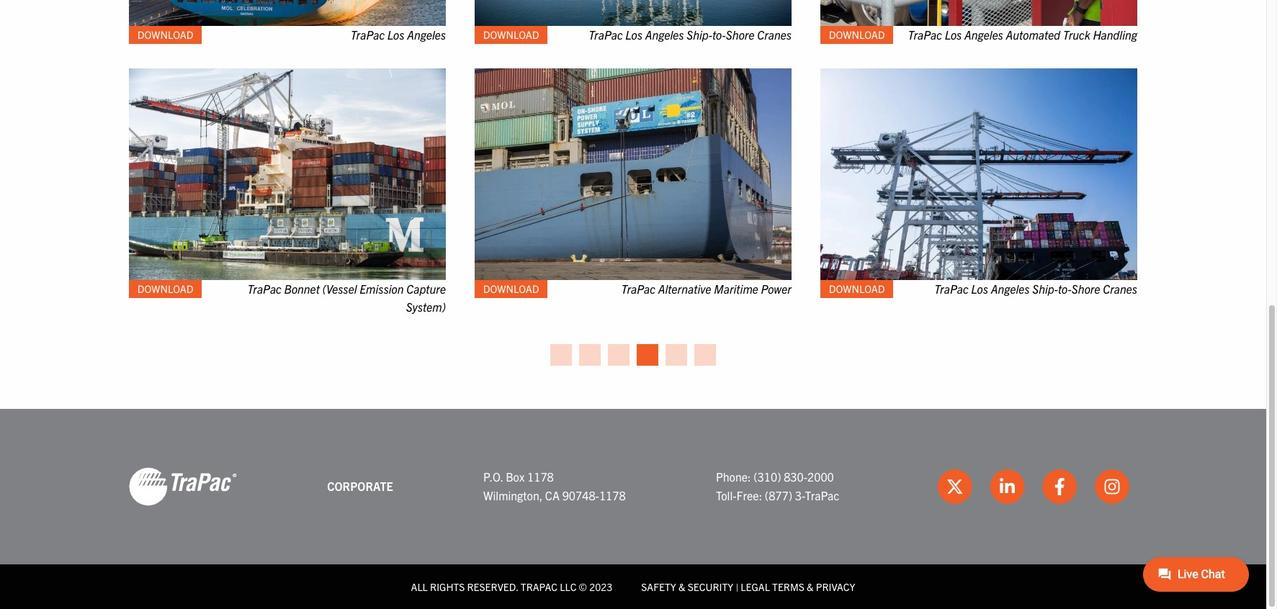 Task type: locate. For each thing, give the bounding box(es) containing it.
0 vertical spatial trapac los angeles ship-to-shore cranes
[[589, 27, 792, 42]]

trapac los angeles automated truck handling image
[[821, 0, 1138, 26]]

(310)
[[754, 470, 781, 484]]

system)
[[406, 300, 446, 314]]

1 horizontal spatial to-
[[1058, 282, 1072, 296]]

los for bottommost the trapac los angeles ship-to-shore cranes image
[[971, 282, 988, 296]]

tab list
[[115, 341, 1152, 366]]

1 horizontal spatial ship-
[[1032, 282, 1058, 296]]

1178
[[527, 470, 554, 484], [599, 488, 626, 503]]

0 horizontal spatial trapac los angeles ship-to-shore cranes image
[[475, 0, 792, 26]]

1 vertical spatial ship-
[[1032, 282, 1058, 296]]

free:
[[737, 488, 762, 503]]

0 vertical spatial cranes
[[757, 27, 792, 42]]

&
[[679, 581, 685, 594], [807, 581, 814, 594]]

los for trapac los angeles automated truck handling image at the top
[[945, 27, 962, 42]]

corporate
[[327, 479, 393, 494]]

1178 up 'ca'
[[527, 470, 554, 484]]

all rights reserved. trapac llc © 2023
[[411, 581, 613, 594]]

trapac
[[351, 27, 385, 42], [589, 27, 623, 42], [908, 27, 942, 42], [247, 282, 282, 296], [621, 282, 656, 296], [934, 282, 969, 296], [805, 488, 840, 503]]

safety & security | legal terms & privacy
[[641, 581, 855, 594]]

reserved.
[[467, 581, 518, 594]]

download link for the topmost the trapac los angeles ship-to-shore cranes image
[[475, 26, 548, 44]]

llc
[[560, 581, 577, 594]]

download for bottommost the trapac los angeles ship-to-shore cranes image
[[829, 282, 885, 295]]

1 vertical spatial shore
[[1072, 282, 1100, 296]]

1 horizontal spatial cranes
[[1103, 282, 1138, 296]]

shore for the topmost the trapac los angeles ship-to-shore cranes image
[[726, 27, 755, 42]]

0 vertical spatial ship-
[[687, 27, 712, 42]]

1 horizontal spatial &
[[807, 581, 814, 594]]

1 horizontal spatial trapac los angeles ship-to-shore cranes image
[[821, 69, 1138, 280]]

box
[[506, 470, 525, 484]]

1 vertical spatial trapac los angeles ship-to-shore cranes
[[934, 282, 1138, 296]]

cranes
[[757, 27, 792, 42], [1103, 282, 1138, 296]]

0 horizontal spatial shore
[[726, 27, 755, 42]]

trapac alternative maritime power image
[[475, 69, 792, 280]]

bonnet
[[284, 282, 320, 296]]

rights
[[430, 581, 465, 594]]

1 vertical spatial cranes
[[1103, 282, 1138, 296]]

0 vertical spatial 1178
[[527, 470, 554, 484]]

security
[[688, 581, 734, 594]]

0 horizontal spatial cranes
[[757, 27, 792, 42]]

1 vertical spatial to-
[[1058, 282, 1072, 296]]

download for trapac alternative maritime power image
[[483, 282, 539, 295]]

90748-
[[562, 488, 599, 503]]

alternative
[[658, 282, 711, 296]]

tab panel
[[115, 0, 1152, 341]]

trapac inside trapac bonnet (vessel emission capture system)
[[247, 282, 282, 296]]

0 vertical spatial shore
[[726, 27, 755, 42]]

0 horizontal spatial trapac los angeles ship-to-shore cranes
[[589, 27, 792, 42]]

(877)
[[765, 488, 792, 503]]

& right terms
[[807, 581, 814, 594]]

shore
[[726, 27, 755, 42], [1072, 282, 1100, 296]]

download
[[137, 28, 194, 41], [483, 28, 539, 41], [829, 28, 885, 41], [137, 282, 194, 295], [483, 282, 539, 295], [829, 282, 885, 295]]

los
[[387, 27, 405, 42], [626, 27, 643, 42], [945, 27, 962, 42], [971, 282, 988, 296]]

0 horizontal spatial 1178
[[527, 470, 554, 484]]

2 & from the left
[[807, 581, 814, 594]]

footer
[[0, 409, 1266, 609]]

1 horizontal spatial shore
[[1072, 282, 1100, 296]]

toll-
[[716, 488, 737, 503]]

1178 right 'ca'
[[599, 488, 626, 503]]

download link for bottommost the trapac los angeles ship-to-shore cranes image
[[821, 280, 894, 298]]

ca
[[545, 488, 560, 503]]

angeles
[[407, 27, 446, 42], [645, 27, 684, 42], [965, 27, 1003, 42], [991, 282, 1030, 296]]

angeles for the topmost the trapac los angeles ship-to-shore cranes image
[[645, 27, 684, 42]]

legal
[[741, 581, 770, 594]]

download link
[[129, 26, 202, 44], [475, 26, 548, 44], [821, 26, 894, 44], [129, 280, 202, 298], [475, 280, 548, 298], [821, 280, 894, 298]]

legal terms & privacy link
[[741, 581, 855, 594]]

to- for bottommost the trapac los angeles ship-to-shore cranes image
[[1058, 282, 1072, 296]]

to-
[[712, 27, 726, 42], [1058, 282, 1072, 296]]

shore for bottommost the trapac los angeles ship-to-shore cranes image
[[1072, 282, 1100, 296]]

to- for the topmost the trapac los angeles ship-to-shore cranes image
[[712, 27, 726, 42]]

trapac los angeles ship-to-shore cranes image
[[475, 0, 792, 26], [821, 69, 1138, 280]]

trapac bonnet (vessel emission capture system)
[[247, 282, 446, 314]]

1 horizontal spatial trapac los angeles ship-to-shore cranes
[[934, 282, 1138, 296]]

trapac los angeles ship-to-shore cranes for the topmost the trapac los angeles ship-to-shore cranes image
[[589, 27, 792, 42]]

trapac
[[521, 581, 558, 594]]

1 vertical spatial 1178
[[599, 488, 626, 503]]

0 vertical spatial to-
[[712, 27, 726, 42]]

p.o.
[[483, 470, 503, 484]]

& right safety
[[679, 581, 685, 594]]

trapac los angeles ship-to-shore cranes
[[589, 27, 792, 42], [934, 282, 1138, 296]]

corporate image
[[129, 467, 237, 507]]

capture
[[406, 282, 446, 296]]

trapac los angeles
[[351, 27, 446, 42]]

power
[[761, 282, 792, 296]]

ship-
[[687, 27, 712, 42], [1032, 282, 1058, 296]]

0 horizontal spatial ship-
[[687, 27, 712, 42]]

download link for trapac alternative maritime power image
[[475, 280, 548, 298]]

los for the topmost the trapac los angeles ship-to-shore cranes image
[[626, 27, 643, 42]]

footer containing p.o. box 1178
[[0, 409, 1266, 609]]

safety & security link
[[641, 581, 734, 594]]

0 horizontal spatial to-
[[712, 27, 726, 42]]

0 horizontal spatial &
[[679, 581, 685, 594]]

emission
[[360, 282, 404, 296]]

automated
[[1006, 27, 1060, 42]]



Task type: describe. For each thing, give the bounding box(es) containing it.
angeles for trapac los angeles automated truck handling image at the top
[[965, 27, 1003, 42]]

safety
[[641, 581, 676, 594]]

download link for trapac los angeles automated truck handling image at the top
[[821, 26, 894, 44]]

2000
[[808, 470, 834, 484]]

truck
[[1063, 27, 1091, 42]]

cranes for bottommost the trapac los angeles ship-to-shore cranes image
[[1103, 282, 1138, 296]]

1 vertical spatial trapac los angeles ship-to-shore cranes image
[[821, 69, 1138, 280]]

cranes for the topmost the trapac los angeles ship-to-shore cranes image
[[757, 27, 792, 42]]

handling
[[1093, 27, 1138, 42]]

0 vertical spatial trapac los angeles ship-to-shore cranes image
[[475, 0, 792, 26]]

terms
[[772, 581, 805, 594]]

maritime
[[714, 282, 759, 296]]

tab panel containing trapac los angeles
[[115, 0, 1152, 341]]

(vessel
[[322, 282, 357, 296]]

3-
[[795, 488, 805, 503]]

privacy
[[816, 581, 855, 594]]

|
[[736, 581, 739, 594]]

p.o. box 1178 wilmington, ca 90748-1178
[[483, 470, 626, 503]]

1 & from the left
[[679, 581, 685, 594]]

830-
[[784, 470, 808, 484]]

©
[[579, 581, 587, 594]]

download for trapac los angeles automated truck handling image at the top
[[829, 28, 885, 41]]

phone:
[[716, 470, 751, 484]]

trapac alternative maritime power
[[621, 282, 792, 296]]

angeles for bottommost the trapac los angeles ship-to-shore cranes image
[[991, 282, 1030, 296]]

2023
[[589, 581, 613, 594]]

all
[[411, 581, 428, 594]]

trapac los angeles automated truck handling
[[908, 27, 1138, 42]]

trapac inside phone: (310) 830-2000 toll-free: (877) 3-trapac
[[805, 488, 840, 503]]

trapac los angeles ship-to-shore cranes for bottommost the trapac los angeles ship-to-shore cranes image
[[934, 282, 1138, 296]]

download for the topmost the trapac los angeles ship-to-shore cranes image
[[483, 28, 539, 41]]

1 horizontal spatial 1178
[[599, 488, 626, 503]]

wilmington,
[[483, 488, 543, 503]]

phone: (310) 830-2000 toll-free: (877) 3-trapac
[[716, 470, 840, 503]]



Task type: vqa. For each thing, say whether or not it's contained in the screenshot.
sponsors
no



